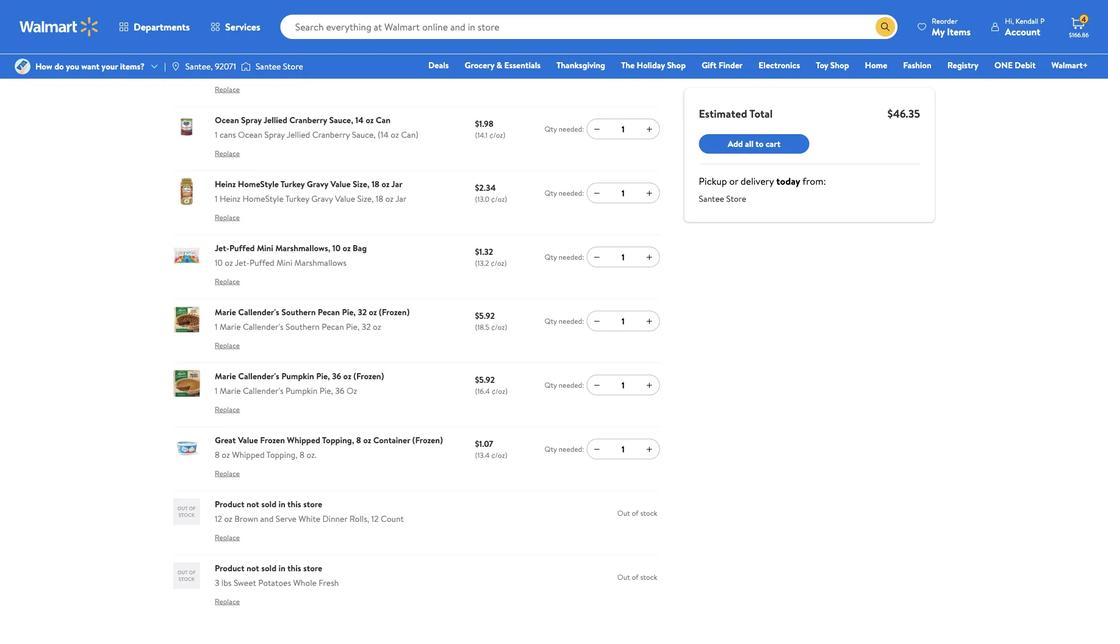 Task type: vqa. For each thing, say whether or not it's contained in the screenshot.


Task type: describe. For each thing, give the bounding box(es) containing it.
0 vertical spatial whipped
[[287, 435, 320, 447]]

(13.4
[[475, 450, 490, 461]]

essentials
[[505, 59, 541, 71]]

account
[[1006, 25, 1041, 38]]

1 left increase quantity marie callender's southern pecan pie, 32 oz (frozen)-count, current quantity 1 image
[[622, 315, 625, 327]]

estimated
[[699, 106, 748, 121]]

1 inside marie callender's southern pecan pie, 32 oz (frozen) 1 marie callender's southern pecan pie, 32 oz
[[215, 321, 218, 333]]

oz.
[[307, 449, 317, 461]]

0 horizontal spatial 10
[[215, 257, 223, 269]]

decrease quantity great value frozen whipped topping, 8 oz container (frozen)-count, current quantity 1 image
[[592, 445, 602, 454]]

qty for great value frozen whipped topping, 8 oz container (frozen) 8 oz whipped topping, 8 oz.
[[545, 444, 557, 455]]

brown
[[235, 513, 258, 525]]

1 right the decrease quantity jet-puffed mini marshmallows, 10 oz bag-count, current quantity 1 icon
[[622, 251, 625, 263]]

$2.34 (13.0 ¢/oz)
[[475, 182, 507, 204]]

increase quantity ocean spray jellied cranberry sauce, 14 oz can-count, current quantity 1 image
[[645, 124, 655, 134]]

(13.2
[[475, 258, 489, 268]]

1 shop from the left
[[667, 59, 686, 71]]

0 horizontal spatial topping,
[[267, 449, 298, 461]]

$5.92 (18.5 ¢/oz)
[[475, 310, 508, 333]]

10 replace button from the top
[[215, 593, 240, 612]]

1 horizontal spatial spray
[[265, 129, 285, 140]]

add all to cart
[[728, 138, 781, 150]]

decrease quantity jet-puffed mini marshmallows, 10 oz bag-count, current quantity 1 image
[[592, 252, 602, 262]]

add all to cart button
[[699, 134, 810, 154]]

can
[[376, 114, 391, 126]]

1 inside ocean spray jellied cranberry sauce, 14 oz can 1 cans ocean spray jellied cranberry sauce, (14 oz can)
[[215, 129, 218, 140]]

marie callender's southern pecan pie, 32 oz (frozen) link
[[215, 307, 410, 318]]

increase quantity jet-puffed mini marshmallows, 10 oz bag-count, current quantity 1 image
[[645, 252, 655, 262]]

walmart+ link
[[1047, 59, 1094, 72]]

the
[[622, 59, 635, 71]]

9 replace button from the top
[[215, 528, 240, 548]]

qty for ocean spray jellied cranberry sauce, 14 oz can 1 cans ocean spray jellied cranberry sauce, (14 oz can)
[[545, 124, 557, 134]]

deals link
[[423, 59, 455, 72]]

1 vertical spatial sauce,
[[352, 129, 376, 140]]

out for 12 oz brown and serve white dinner rolls, 12 count
[[618, 508, 630, 519]]

1 vertical spatial mini
[[277, 257, 293, 269]]

santee, 92071
[[186, 60, 236, 72]]

can)
[[401, 129, 419, 140]]

2 horizontal spatial 8
[[356, 435, 361, 447]]

one debit
[[995, 59, 1036, 71]]

lbs
[[222, 577, 232, 589]]

toy shop link
[[811, 59, 855, 72]]

0 vertical spatial value
[[331, 178, 351, 190]]

hi,
[[1006, 16, 1014, 26]]

how
[[35, 60, 52, 72]]

to
[[756, 138, 764, 150]]

home link
[[860, 59, 893, 72]]

$5.92 for marie callender's pumpkin pie, 36 oz (frozen)
[[475, 374, 495, 386]]

estimated total
[[699, 106, 773, 121]]

0 vertical spatial mini
[[257, 242, 273, 254]]

cart
[[766, 138, 781, 150]]

 image for santee, 92071
[[171, 62, 181, 71]]

pie, down marie callender's southern pecan pie, 32 oz (frozen) link on the left
[[346, 321, 360, 333]]

1 vertical spatial 36
[[335, 385, 345, 397]]

qty for marie callender's southern pecan pie, 32 oz (frozen) 1 marie callender's southern pecan pie, 32 oz
[[545, 316, 557, 327]]

$1.98 (14.1 ¢/oz)
[[475, 118, 506, 140]]

delivery
[[741, 175, 774, 188]]

items?
[[120, 60, 145, 72]]

$5.92 for marie callender's southern pecan pie, 32 oz (frozen)
[[475, 310, 495, 322]]

deals
[[429, 59, 449, 71]]

needed: for great value frozen whipped topping, 8 oz container (frozen) 8 oz whipped topping, 8 oz.
[[559, 444, 585, 455]]

1 left increase quantity ocean spray jellied cranberry sauce, 14 oz can-count, current quantity 1 icon
[[622, 123, 625, 135]]

(57.8
[[475, 66, 490, 76]]

1 vertical spatial fried
[[322, 64, 341, 76]]

0 vertical spatial toppings
[[397, 50, 430, 62]]

replace button for marie callender's pumpkin pie, 36 oz (frozen) 1 marie callender's pumpkin pie, 36 oz
[[215, 400, 240, 420]]

services button
[[200, 12, 271, 42]]

jet-puffed mini marshmallows, 10 oz bag image
[[173, 242, 200, 269]]

4
[[1082, 14, 1087, 24]]

want
[[81, 60, 100, 72]]

gift
[[702, 59, 717, 71]]

¢/oz) for great value frozen whipped topping, 8 oz container (frozen) 8 oz whipped topping, 8 oz.
[[492, 450, 508, 461]]

out of stock for 12 oz brown and serve white dinner rolls, 12 count
[[618, 508, 658, 519]]

 image for santee store
[[241, 60, 251, 73]]

product not sold in this store 12 oz brown and serve white dinner rolls, 12 count
[[215, 499, 404, 525]]

0 vertical spatial cranberry
[[290, 114, 327, 126]]

needed: for french's original crispy fried onions, 6 oz salad toppings 6 oz french's original crispy fried onions salad toppings
[[559, 60, 585, 70]]

fashion link
[[898, 59, 938, 72]]

registry link
[[943, 59, 985, 72]]

onions
[[343, 64, 369, 76]]

0 vertical spatial heinz
[[215, 178, 236, 190]]

great value frozen whipped topping, 8 oz container (frozen) link
[[215, 435, 443, 447]]

$1.07 (13.4 ¢/oz)
[[475, 438, 508, 461]]

pickup or delivery today from: santee store
[[699, 175, 827, 205]]

|
[[164, 60, 166, 72]]

¢/oz) for heinz homestyle turkey gravy value size, 18 oz jar 1 heinz homestyle turkey gravy value size, 18 oz jar
[[491, 194, 507, 204]]

heinz homestyle turkey gravy value size, 18 oz jar image
[[173, 178, 200, 205]]

pickup
[[699, 175, 727, 188]]

1 vertical spatial puffed
[[250, 257, 275, 269]]

oz inside marie callender's pumpkin pie, 36 oz (frozen) 1 marie callender's pumpkin pie, 36 oz
[[344, 371, 352, 383]]

1 vertical spatial toppings
[[392, 64, 425, 76]]

great
[[215, 435, 236, 447]]

increase quantity marie callender's southern pecan pie, 32 oz (frozen)-count, current quantity 1 image
[[645, 316, 655, 326]]

0 vertical spatial santee
[[256, 60, 281, 72]]

¢/oz) for french's original crispy fried onions, 6 oz salad toppings 6 oz french's original crispy fried onions salad toppings
[[492, 66, 508, 76]]

marshmallows
[[295, 257, 347, 269]]

stock for 3 lbs sweet potatoes whole fresh
[[641, 573, 658, 583]]

0 vertical spatial gravy
[[307, 178, 329, 190]]

$1.32 (13.2 ¢/oz)
[[475, 246, 507, 268]]

one debit link
[[990, 59, 1042, 72]]

rolls,
[[350, 513, 370, 525]]

$3.47
[[475, 54, 496, 66]]

dinner
[[323, 513, 348, 525]]

how do you want your items?
[[35, 60, 145, 72]]

qty needed: for heinz homestyle turkey gravy value size, 18 oz jar 1 heinz homestyle turkey gravy value size, 18 oz jar
[[545, 188, 585, 198]]

oz inside product not sold in this store 12 oz brown and serve white dinner rolls, 12 count
[[224, 513, 233, 525]]

great value frozen whipped topping, 8 oz container (frozen) 8 oz whipped topping, 8 oz.
[[215, 435, 443, 461]]

sold for and
[[261, 499, 277, 511]]

¢/oz) for jet-puffed mini marshmallows, 10 oz bag 10 oz jet-puffed mini marshmallows
[[491, 258, 507, 268]]

french's original crispy fried onions, 6 oz salad toppings image
[[173, 50, 200, 77]]

qty needed: for marie callender's southern pecan pie, 32 oz (frozen) 1 marie callender's southern pecan pie, 32 oz
[[545, 316, 585, 327]]

1 vertical spatial jar
[[396, 193, 407, 205]]

1 vertical spatial homestyle
[[243, 193, 284, 205]]

0 vertical spatial 36
[[332, 371, 341, 383]]

replace button for heinz homestyle turkey gravy value size, 18 oz jar 1 heinz homestyle turkey gravy value size, 18 oz jar
[[215, 208, 240, 227]]

bag
[[353, 242, 367, 254]]

1 vertical spatial value
[[335, 193, 355, 205]]

product not sold in this store 3 lbs sweet potatoes whole fresh
[[215, 563, 339, 589]]

increase quantity great value frozen whipped topping, 8 oz container (frozen)-count, current quantity 1 image
[[645, 445, 655, 454]]

home
[[866, 59, 888, 71]]

0 vertical spatial jar
[[392, 178, 403, 190]]

needed: for ocean spray jellied cranberry sauce, 14 oz can 1 cans ocean spray jellied cranberry sauce, (14 oz can)
[[559, 124, 585, 134]]

(frozen) inside marie callender's pumpkin pie, 36 oz (frozen) 1 marie callender's pumpkin pie, 36 oz
[[354, 371, 384, 383]]

reorder my items
[[932, 16, 971, 38]]

qty needed: for marie callender's pumpkin pie, 36 oz (frozen) 1 marie callender's pumpkin pie, 36 oz
[[545, 380, 585, 391]]

count
[[381, 513, 404, 525]]

1 vertical spatial gravy
[[311, 193, 333, 205]]

do
[[54, 60, 64, 72]]

1 vertical spatial french's
[[232, 64, 263, 76]]

needed: for marie callender's pumpkin pie, 36 oz (frozen) 1 marie callender's pumpkin pie, 36 oz
[[559, 380, 585, 391]]

needed: for marie callender's southern pecan pie, 32 oz (frozen) 1 marie callender's southern pecan pie, 32 oz
[[559, 316, 585, 327]]

the holiday shop link
[[616, 59, 692, 72]]

of for 3 lbs sweet potatoes whole fresh
[[632, 573, 639, 583]]

ocean spray jellied cranberry sauce, 14 oz can image
[[173, 114, 200, 141]]

electronics link
[[754, 59, 806, 72]]

and
[[260, 513, 274, 525]]

sold for potatoes
[[261, 563, 277, 575]]

0 vertical spatial ocean
[[215, 114, 239, 126]]

2 shop from the left
[[831, 59, 850, 71]]

¢/oz) for marie callender's pumpkin pie, 36 oz (frozen) 1 marie callender's pumpkin pie, 36 oz
[[492, 386, 508, 397]]

this for serve
[[288, 499, 301, 511]]

$5.92 (16.4 ¢/oz)
[[475, 374, 508, 397]]

of for 12 oz brown and serve white dinner rolls, 12 count
[[632, 508, 639, 519]]

0 vertical spatial jellied
[[264, 114, 288, 126]]

hi, kendall p account
[[1006, 16, 1045, 38]]

all
[[746, 138, 754, 150]]

0 vertical spatial puffed
[[230, 242, 255, 254]]

(13.0
[[475, 194, 490, 204]]

 image for how do you want your items?
[[15, 59, 31, 74]]

0 horizontal spatial 8
[[215, 449, 220, 461]]

whole
[[293, 577, 317, 589]]

departments button
[[109, 12, 200, 42]]

decrease quantity marie callender's southern pecan pie, 32 oz (frozen)-count, current quantity 1 image
[[592, 316, 602, 326]]

1 horizontal spatial 8
[[300, 449, 305, 461]]

walmart+
[[1052, 59, 1089, 71]]

0 vertical spatial turkey
[[281, 178, 305, 190]]

Walmart Site-Wide search field
[[281, 15, 898, 39]]

1 vertical spatial size,
[[357, 193, 374, 205]]

0 vertical spatial homestyle
[[238, 178, 279, 190]]

qty needed: for jet-puffed mini marshmallows, 10 oz bag 10 oz jet-puffed mini marshmallows
[[545, 252, 585, 262]]

grocery & essentials
[[465, 59, 541, 71]]

qty for french's original crispy fried onions, 6 oz salad toppings 6 oz french's original crispy fried onions salad toppings
[[545, 60, 557, 70]]

0 vertical spatial spray
[[241, 114, 262, 126]]

3
[[215, 577, 219, 589]]

lemons, 2 lb bag image for 3
[[173, 563, 200, 590]]

2 12 from the left
[[372, 513, 379, 525]]

0 vertical spatial 18
[[372, 178, 380, 190]]

$166.86
[[1070, 31, 1090, 39]]

1 vertical spatial jellied
[[287, 129, 310, 140]]

0 horizontal spatial 6
[[215, 64, 220, 76]]

replace button for french's original crispy fried onions, 6 oz salad toppings 6 oz french's original crispy fried onions salad toppings
[[215, 80, 240, 99]]

1 left increase quantity french's original crispy fried onions, 6 oz salad toppings-count, current quantity 1 icon at the right top of page
[[622, 59, 625, 71]]

oz
[[347, 385, 357, 397]]



Task type: locate. For each thing, give the bounding box(es) containing it.
ocean
[[215, 114, 239, 126], [238, 129, 263, 140]]

¢/oz) inside '$1.98 (14.1 ¢/oz)'
[[490, 130, 506, 140]]

out of stock for 3 lbs sweet potatoes whole fresh
[[618, 573, 658, 583]]

¢/oz) right the (13.0
[[491, 194, 507, 204]]

qty
[[545, 60, 557, 70], [545, 124, 557, 134], [545, 188, 557, 198], [545, 252, 557, 262], [545, 316, 557, 327], [545, 380, 557, 391], [545, 444, 557, 455]]

product
[[215, 499, 245, 511], [215, 563, 245, 575]]

not for sweet
[[247, 563, 259, 575]]

toppings
[[397, 50, 430, 62], [392, 64, 425, 76]]

7 replace button from the top
[[215, 400, 240, 420]]

puffed right jet-puffed mini marshmallows, 10 oz bag icon
[[230, 242, 255, 254]]

french's original crispy fried onions, 6 oz salad toppings 6 oz french's original crispy fried onions salad toppings
[[215, 50, 430, 76]]

2 product from the top
[[215, 563, 245, 575]]

1 vertical spatial this
[[288, 563, 301, 575]]

8 replace from the top
[[215, 469, 240, 479]]

this up the serve
[[288, 499, 301, 511]]

great value frozen whipped topping, 8 oz container (frozen) image
[[173, 435, 200, 462]]

1 horizontal spatial whipped
[[287, 435, 320, 447]]

0 vertical spatial lemons, 2 lb bag image
[[173, 499, 200, 526]]

store for fresh
[[303, 563, 322, 575]]

5 qty from the top
[[545, 316, 557, 327]]

topping, down frozen
[[267, 449, 298, 461]]

8 replace button from the top
[[215, 464, 240, 484]]

needed: left decrease quantity french's original crispy fried onions, 6 oz salad toppings-count, current quantity 1 icon
[[559, 60, 585, 70]]

12 left the brown
[[215, 513, 222, 525]]

qty for heinz homestyle turkey gravy value size, 18 oz jar 1 heinz homestyle turkey gravy value size, 18 oz jar
[[545, 188, 557, 198]]

this
[[288, 499, 301, 511], [288, 563, 301, 575]]

2 not from the top
[[247, 563, 259, 575]]

4 replace button from the top
[[215, 208, 240, 227]]

sold inside product not sold in this store 12 oz brown and serve white dinner rolls, 12 count
[[261, 499, 277, 511]]

0 vertical spatial 10
[[333, 242, 341, 254]]

5 replace from the top
[[215, 276, 240, 287]]

$5.92 inside $5.92 (18.5 ¢/oz)
[[475, 310, 495, 322]]

¢/oz) right the "(57.8" at top left
[[492, 66, 508, 76]]

1 vertical spatial product
[[215, 563, 245, 575]]

¢/oz) for marie callender's southern pecan pie, 32 oz (frozen) 1 marie callender's southern pecan pie, 32 oz
[[491, 322, 508, 333]]

1 needed: from the top
[[559, 60, 585, 70]]

in up the serve
[[279, 499, 286, 511]]

qty left decrease quantity marie callender's southern pecan pie, 32 oz (frozen)-count, current quantity 1 image on the right of the page
[[545, 316, 557, 327]]

the holiday shop
[[622, 59, 686, 71]]

8 left oz.
[[300, 449, 305, 461]]

replace
[[215, 22, 240, 33], [215, 84, 240, 94], [215, 148, 240, 159], [215, 212, 240, 223], [215, 276, 240, 287], [215, 341, 240, 351], [215, 405, 240, 415], [215, 469, 240, 479], [215, 533, 240, 543], [215, 597, 240, 607]]

&
[[497, 59, 503, 71]]

grocery
[[465, 59, 495, 71]]

1 vertical spatial 6
[[215, 64, 220, 76]]

store up the whole on the bottom left of page
[[303, 563, 322, 575]]

0 horizontal spatial mini
[[257, 242, 273, 254]]

1 stock from the top
[[641, 508, 658, 519]]

pecan down marshmallows
[[318, 307, 340, 318]]

whipped down great
[[232, 449, 265, 461]]

product up lbs
[[215, 563, 245, 575]]

7 qty from the top
[[545, 444, 557, 455]]

stock
[[641, 508, 658, 519], [641, 573, 658, 583]]

pumpkin
[[282, 371, 314, 383], [286, 385, 318, 397]]

2 vertical spatial value
[[238, 435, 258, 447]]

store inside product not sold in this store 3 lbs sweet potatoes whole fresh
[[303, 563, 322, 575]]

1 vertical spatial pumpkin
[[286, 385, 318, 397]]

4 replace from the top
[[215, 212, 240, 223]]

7 replace from the top
[[215, 405, 240, 415]]

(frozen) inside great value frozen whipped topping, 8 oz container (frozen) 8 oz whipped topping, 8 oz.
[[413, 435, 443, 447]]

0 vertical spatial topping,
[[322, 435, 354, 447]]

marie callender's pumpkin pie, 36 oz (frozen) image
[[173, 371, 200, 398]]

6 qty needed: from the top
[[545, 380, 585, 391]]

pie, down marshmallows
[[342, 307, 356, 318]]

gravy down heinz homestyle turkey gravy value size, 18 oz jar link
[[311, 193, 333, 205]]

8 down great
[[215, 449, 220, 461]]

santee inside pickup or delivery today from: santee store
[[699, 193, 725, 205]]

1 $5.92 from the top
[[475, 310, 495, 322]]

(14.1
[[475, 130, 488, 140]]

2 this from the top
[[288, 563, 301, 575]]

southern down marie callender's southern pecan pie, 32 oz (frozen) link on the left
[[286, 321, 320, 333]]

2 of from the top
[[632, 573, 639, 583]]

ocean up the cans
[[215, 114, 239, 126]]

mini left marshmallows,
[[257, 242, 273, 254]]

1 this from the top
[[288, 499, 301, 511]]

6 needed: from the top
[[559, 380, 585, 391]]

gravy
[[307, 178, 329, 190], [311, 193, 333, 205]]

1 vertical spatial original
[[265, 64, 294, 76]]

0 vertical spatial 32
[[358, 307, 367, 318]]

1 inside the heinz homestyle turkey gravy value size, 18 oz jar 1 heinz homestyle turkey gravy value size, 18 oz jar
[[215, 193, 218, 205]]

1 replace from the top
[[215, 22, 240, 33]]

0 horizontal spatial santee
[[256, 60, 281, 72]]

in for and
[[279, 499, 286, 511]]

0 vertical spatial french's
[[215, 50, 246, 62]]

qty needed:
[[545, 60, 585, 70], [545, 124, 585, 134], [545, 188, 585, 198], [545, 252, 585, 262], [545, 316, 585, 327], [545, 380, 585, 391], [545, 444, 585, 455]]

0 vertical spatial pumpkin
[[282, 371, 314, 383]]

decrease quantity french's original crispy fried onions, 6 oz salad toppings-count, current quantity 1 image
[[592, 60, 602, 70]]

0 vertical spatial 6
[[358, 50, 363, 62]]

1 inside marie callender's pumpkin pie, 36 oz (frozen) 1 marie callender's pumpkin pie, 36 oz
[[215, 385, 218, 397]]

4 qty needed: from the top
[[545, 252, 585, 262]]

your
[[102, 60, 118, 72]]

needed: for heinz homestyle turkey gravy value size, 18 oz jar 1 heinz homestyle turkey gravy value size, 18 oz jar
[[559, 188, 585, 198]]

lemons, 2 lb bag image
[[173, 499, 200, 526], [173, 563, 200, 590]]

value inside great value frozen whipped topping, 8 oz container (frozen) 8 oz whipped topping, 8 oz.
[[238, 435, 258, 447]]

marie callender's pumpkin pie, 36 oz (frozen) 1 marie callender's pumpkin pie, 36 oz
[[215, 371, 384, 397]]

this inside product not sold in this store 12 oz brown and serve white dinner rolls, 12 count
[[288, 499, 301, 511]]

1 vertical spatial $5.92
[[475, 374, 495, 386]]

(frozen) inside marie callender's southern pecan pie, 32 oz (frozen) 1 marie callender's southern pecan pie, 32 oz
[[379, 307, 410, 318]]

kendall
[[1016, 16, 1039, 26]]

out for 3 lbs sweet potatoes whole fresh
[[618, 573, 630, 583]]

4 qty from the top
[[545, 252, 557, 262]]

$5.92 inside $5.92 (16.4 ¢/oz)
[[475, 374, 495, 386]]

in up potatoes
[[279, 563, 286, 575]]

1 qty from the top
[[545, 60, 557, 70]]

1 store from the top
[[303, 499, 322, 511]]

1 vertical spatial out of stock
[[618, 573, 658, 583]]

pumpkin down marie callender's southern pecan pie, 32 oz (frozen) 1 marie callender's southern pecan pie, 32 oz
[[282, 371, 314, 383]]

qty needed: for ocean spray jellied cranberry sauce, 14 oz can 1 cans ocean spray jellied cranberry sauce, (14 oz can)
[[545, 124, 585, 134]]

2 sold from the top
[[261, 563, 277, 575]]

product inside product not sold in this store 12 oz brown and serve white dinner rolls, 12 count
[[215, 499, 245, 511]]

0 horizontal spatial 12
[[215, 513, 222, 525]]

1 replace button from the top
[[215, 18, 240, 37]]

decrease quantity heinz homestyle turkey gravy value size, 18 oz jar-count, current quantity 1 image
[[592, 188, 602, 198]]

10 right jet-puffed mini marshmallows, 10 oz bag icon
[[215, 257, 223, 269]]

fried down french's original crispy fried onions, 6 oz salad toppings link
[[322, 64, 341, 76]]

2 out from the top
[[618, 573, 630, 583]]

2 in from the top
[[279, 563, 286, 575]]

$1.98
[[475, 118, 494, 130]]

qty needed: left decrease quantity ocean spray jellied cranberry sauce, 14 oz can-count, current quantity 1 image
[[545, 124, 585, 134]]

1 vertical spatial santee
[[699, 193, 725, 205]]

registry
[[948, 59, 979, 71]]

serve
[[276, 513, 297, 525]]

replace button for jet-puffed mini marshmallows, 10 oz bag 10 oz jet-puffed mini marshmallows
[[215, 272, 240, 292]]

0 vertical spatial in
[[279, 499, 286, 511]]

from:
[[803, 175, 827, 188]]

1 vertical spatial pecan
[[322, 321, 344, 333]]

¢/oz) right "(13.4"
[[492, 450, 508, 461]]

spray down santee store
[[241, 114, 262, 126]]

1 left increase quantity great value frozen whipped topping, 8 oz container (frozen)-count, current quantity 1 icon
[[622, 444, 625, 456]]

0 vertical spatial store
[[303, 499, 322, 511]]

3 qty from the top
[[545, 188, 557, 198]]

mini
[[257, 242, 273, 254], [277, 257, 293, 269]]

store inside pickup or delivery today from: santee store
[[727, 193, 747, 205]]

0 horizontal spatial store
[[283, 60, 303, 72]]

0 vertical spatial (frozen)
[[379, 307, 410, 318]]

2 needed: from the top
[[559, 124, 585, 134]]

1 vertical spatial ocean
[[238, 129, 263, 140]]

store for white
[[303, 499, 322, 511]]

ocean spray jellied cranberry sauce, 14 oz can 1 cans ocean spray jellied cranberry sauce, (14 oz can)
[[215, 114, 419, 140]]

1
[[622, 59, 625, 71], [622, 123, 625, 135], [215, 129, 218, 140], [622, 187, 625, 199], [215, 193, 218, 205], [622, 251, 625, 263], [622, 315, 625, 327], [215, 321, 218, 333], [622, 380, 625, 391], [215, 385, 218, 397], [622, 444, 625, 456]]

needed: left the decrease quantity jet-puffed mini marshmallows, 10 oz bag-count, current quantity 1 icon
[[559, 252, 585, 262]]

not for brown
[[247, 499, 259, 511]]

¢/oz) inside $3.47 (57.8 ¢/oz)
[[492, 66, 508, 76]]

0 vertical spatial out of stock
[[618, 508, 658, 519]]

in for potatoes
[[279, 563, 286, 575]]

product up the brown
[[215, 499, 245, 511]]

decrease quantity marie callender's pumpkin pie, 36 oz (frozen)-count, current quantity 1 image
[[592, 381, 602, 390]]

store inside product not sold in this store 12 oz brown and serve white dinner rolls, 12 count
[[303, 499, 322, 511]]

0 vertical spatial sauce,
[[329, 114, 353, 126]]

lemons, 2 lb bag image for 12
[[173, 499, 200, 526]]

french's down 'services' popup button
[[215, 50, 246, 62]]

0 vertical spatial fried
[[306, 50, 325, 62]]

departments
[[134, 20, 190, 34]]

replace for jet-puffed mini marshmallows, 10 oz bag 10 oz jet-puffed mini marshmallows
[[215, 276, 240, 287]]

2 replace button from the top
[[215, 80, 240, 99]]

0 vertical spatial store
[[283, 60, 303, 72]]

qty left decrease quantity great value frozen whipped topping, 8 oz container (frozen)-count, current quantity 1 icon
[[545, 444, 557, 455]]

¢/oz) right (14.1
[[490, 130, 506, 140]]

replace for ocean spray jellied cranberry sauce, 14 oz can 1 cans ocean spray jellied cranberry sauce, (14 oz can)
[[215, 148, 240, 159]]

(14
[[378, 129, 389, 140]]

(18.5
[[475, 322, 490, 333]]

1 vertical spatial 18
[[376, 193, 384, 205]]

1 right decrease quantity heinz homestyle turkey gravy value size, 18 oz jar-count, current quantity 1 image
[[622, 187, 625, 199]]

shop right holiday
[[667, 59, 686, 71]]

heinz homestyle turkey gravy value size, 18 oz jar link
[[215, 178, 403, 190]]

$2.34
[[475, 182, 496, 194]]

0 horizontal spatial whipped
[[232, 449, 265, 461]]

3 qty needed: from the top
[[545, 188, 585, 198]]

10
[[333, 242, 341, 254], [215, 257, 223, 269]]

1 vertical spatial cranberry
[[312, 129, 350, 140]]

2 qty needed: from the top
[[545, 124, 585, 134]]

 image right 92071
[[241, 60, 251, 73]]

1 12 from the left
[[215, 513, 222, 525]]

in inside product not sold in this store 12 oz brown and serve white dinner rolls, 12 count
[[279, 499, 286, 511]]

qty left decrease quantity marie callender's pumpkin pie, 36 oz (frozen)-count, current quantity 1 image
[[545, 380, 557, 391]]

$1.32
[[475, 246, 494, 258]]

0 vertical spatial product
[[215, 499, 245, 511]]

p
[[1041, 16, 1045, 26]]

1 vertical spatial not
[[247, 563, 259, 575]]

2 stock from the top
[[641, 573, 658, 583]]

0 vertical spatial crispy
[[280, 50, 304, 62]]

0 vertical spatial southern
[[282, 307, 316, 318]]

grocery & essentials link
[[459, 59, 546, 72]]

¢/oz) for ocean spray jellied cranberry sauce, 14 oz can 1 cans ocean spray jellied cranberry sauce, (14 oz can)
[[490, 130, 506, 140]]

replace for great value frozen whipped topping, 8 oz container (frozen) 8 oz whipped topping, 8 oz.
[[215, 469, 240, 479]]

increase quantity french's original crispy fried onions, 6 oz salad toppings-count, current quantity 1 image
[[645, 60, 655, 70]]

1 lemons, 2 lb bag image from the top
[[173, 499, 200, 526]]

0 vertical spatial not
[[247, 499, 259, 511]]

1 horizontal spatial jet-
[[235, 257, 250, 269]]

one
[[995, 59, 1013, 71]]

needed: left decrease quantity great value frozen whipped topping, 8 oz container (frozen)-count, current quantity 1 icon
[[559, 444, 585, 455]]

electronics
[[759, 59, 801, 71]]

qty needed: left decrease quantity french's original crispy fried onions, 6 oz salad toppings-count, current quantity 1 icon
[[545, 60, 585, 70]]

$3.47 (57.8 ¢/oz)
[[475, 54, 508, 76]]

qty needed: left decrease quantity marie callender's pumpkin pie, 36 oz (frozen)-count, current quantity 1 image
[[545, 380, 585, 391]]

5 needed: from the top
[[559, 316, 585, 327]]

1 horizontal spatial  image
[[171, 62, 181, 71]]

0 vertical spatial of
[[632, 508, 639, 519]]

lemons, 2 lb bag image left the brown
[[173, 499, 200, 526]]

sold up and
[[261, 499, 277, 511]]

6
[[358, 50, 363, 62], [215, 64, 220, 76]]

mini down jet-puffed mini marshmallows, 10 oz bag link
[[277, 257, 293, 269]]

store down or
[[727, 193, 747, 205]]

5 qty needed: from the top
[[545, 316, 585, 327]]

0 horizontal spatial  image
[[15, 59, 31, 74]]

lemons, 2 lb bag image left 3
[[173, 563, 200, 590]]

qty for jet-puffed mini marshmallows, 10 oz bag 10 oz jet-puffed mini marshmallows
[[545, 252, 557, 262]]

2 store from the top
[[303, 563, 322, 575]]

this up the whole on the bottom left of page
[[288, 563, 301, 575]]

fresh
[[319, 577, 339, 589]]

replace for heinz homestyle turkey gravy value size, 18 oz jar 1 heinz homestyle turkey gravy value size, 18 oz jar
[[215, 212, 240, 223]]

frozen
[[260, 435, 285, 447]]

southern down marshmallows
[[282, 307, 316, 318]]

decrease quantity ocean spray jellied cranberry sauce, 14 oz can-count, current quantity 1 image
[[592, 124, 602, 134]]

1 qty needed: from the top
[[545, 60, 585, 70]]

pie, left oz
[[320, 385, 333, 397]]

2 qty from the top
[[545, 124, 557, 134]]

Search search field
[[281, 15, 898, 39]]

finder
[[719, 59, 743, 71]]

7 needed: from the top
[[559, 444, 585, 455]]

¢/oz) inside $5.92 (16.4 ¢/oz)
[[492, 386, 508, 397]]

6 right the santee,
[[215, 64, 220, 76]]

replace button for marie callender's southern pecan pie, 32 oz (frozen) 1 marie callender's southern pecan pie, 32 oz
[[215, 336, 240, 356]]

not up the brown
[[247, 499, 259, 511]]

1 out from the top
[[618, 508, 630, 519]]

1 vertical spatial stock
[[641, 573, 658, 583]]

1 right marie callender's southern pecan pie, 32 oz (frozen) icon
[[215, 321, 218, 333]]

french's down services
[[232, 64, 263, 76]]

qty left the decrease quantity jet-puffed mini marshmallows, 10 oz bag-count, current quantity 1 icon
[[545, 252, 557, 262]]

needed: left decrease quantity ocean spray jellied cranberry sauce, 14 oz can-count, current quantity 1 image
[[559, 124, 585, 134]]

fried
[[306, 50, 325, 62], [322, 64, 341, 76]]

product for oz
[[215, 499, 245, 511]]

1 horizontal spatial store
[[727, 193, 747, 205]]

services
[[225, 20, 260, 34]]

2 out of stock from the top
[[618, 573, 658, 583]]

out
[[618, 508, 630, 519], [618, 573, 630, 583]]

in inside product not sold in this store 3 lbs sweet potatoes whole fresh
[[279, 563, 286, 575]]

1 left the cans
[[215, 129, 218, 140]]

0 vertical spatial salad
[[375, 50, 395, 62]]

6 replace from the top
[[215, 341, 240, 351]]

¢/oz) right (13.2
[[491, 258, 507, 268]]

not up sweet
[[247, 563, 259, 575]]

sauce, left 14
[[329, 114, 353, 126]]

not inside product not sold in this store 3 lbs sweet potatoes whole fresh
[[247, 563, 259, 575]]

pumpkin down marie callender's pumpkin pie, 36 oz (frozen) link
[[286, 385, 318, 397]]

container
[[374, 435, 410, 447]]

1 vertical spatial crispy
[[296, 64, 320, 76]]

jet- down jet-puffed mini marshmallows, 10 oz bag link
[[235, 257, 250, 269]]

debit
[[1015, 59, 1036, 71]]

store left the onions,
[[283, 60, 303, 72]]

not inside product not sold in this store 12 oz brown and serve white dinner rolls, 12 count
[[247, 499, 259, 511]]

ocean right the cans
[[238, 129, 263, 140]]

cans
[[220, 129, 236, 140]]

qty needed: for great value frozen whipped topping, 8 oz container (frozen) 8 oz whipped topping, 8 oz.
[[545, 444, 585, 455]]

$46.35
[[888, 106, 921, 121]]

0 vertical spatial stock
[[641, 508, 658, 519]]

qty needed: for french's original crispy fried onions, 6 oz salad toppings 6 oz french's original crispy fried onions salad toppings
[[545, 60, 585, 70]]

0 vertical spatial original
[[248, 50, 278, 62]]

stock for 12 oz brown and serve white dinner rolls, 12 count
[[641, 508, 658, 519]]

this for whole
[[288, 563, 301, 575]]

18
[[372, 178, 380, 190], [376, 193, 384, 205]]

increase quantity marie callender's pumpkin pie, 36 oz (frozen)-count, current quantity 1 image
[[645, 381, 655, 390]]

0 vertical spatial $5.92
[[475, 310, 495, 322]]

santee down pickup
[[699, 193, 725, 205]]

qty left decrease quantity ocean spray jellied cranberry sauce, 14 oz can-count, current quantity 1 image
[[545, 124, 557, 134]]

homestyle
[[238, 178, 279, 190], [243, 193, 284, 205]]

0 horizontal spatial jet-
[[215, 242, 230, 254]]

needed: left decrease quantity heinz homestyle turkey gravy value size, 18 oz jar-count, current quantity 1 image
[[559, 188, 585, 198]]

crispy
[[280, 50, 304, 62], [296, 64, 320, 76]]

qty needed: left the decrease quantity jet-puffed mini marshmallows, 10 oz bag-count, current quantity 1 icon
[[545, 252, 585, 262]]

(16.4
[[475, 386, 490, 397]]

14
[[356, 114, 364, 126]]

9 replace from the top
[[215, 533, 240, 543]]

1 right heinz homestyle turkey gravy value size, 18 oz jar image
[[215, 193, 218, 205]]

jellied down ocean spray jellied cranberry sauce, 14 oz can link
[[287, 129, 310, 140]]

replace button for ocean spray jellied cranberry sauce, 14 oz can 1 cans ocean spray jellied cranberry sauce, (14 oz can)
[[215, 144, 240, 163]]

this inside product not sold in this store 3 lbs sweet potatoes whole fresh
[[288, 563, 301, 575]]

thanksgiving
[[557, 59, 606, 71]]

3 replace button from the top
[[215, 144, 240, 163]]

crispy down french's original crispy fried onions, 6 oz salad toppings link
[[296, 64, 320, 76]]

jet-
[[215, 242, 230, 254], [235, 257, 250, 269]]

6 replace button from the top
[[215, 336, 240, 356]]

turkey
[[281, 178, 305, 190], [286, 193, 309, 205]]

$5.92
[[475, 310, 495, 322], [475, 374, 495, 386]]

1 in from the top
[[279, 499, 286, 511]]

qty right essentials
[[545, 60, 557, 70]]

qty for marie callender's pumpkin pie, 36 oz (frozen) 1 marie callender's pumpkin pie, 36 oz
[[545, 380, 557, 391]]

out of stock
[[618, 508, 658, 519], [618, 573, 658, 583]]

jellied down santee store
[[264, 114, 288, 126]]

onions,
[[327, 50, 356, 62]]

1 vertical spatial whipped
[[232, 449, 265, 461]]

salad
[[375, 50, 395, 62], [371, 64, 390, 76]]

1 right decrease quantity marie callender's pumpkin pie, 36 oz (frozen)-count, current quantity 1 image
[[622, 380, 625, 391]]

1 vertical spatial southern
[[286, 321, 320, 333]]

product for lbs
[[215, 563, 245, 575]]

cranberry left 14
[[290, 114, 327, 126]]

replace for french's original crispy fried onions, 6 oz salad toppings 6 oz french's original crispy fried onions salad toppings
[[215, 84, 240, 94]]

original down french's original crispy fried onions, 6 oz salad toppings link
[[265, 64, 294, 76]]

5 replace button from the top
[[215, 272, 240, 292]]

1 horizontal spatial 10
[[333, 242, 341, 254]]

3 needed: from the top
[[559, 188, 585, 198]]

pecan down marie callender's southern pecan pie, 32 oz (frozen) link on the left
[[322, 321, 344, 333]]

original down services
[[248, 50, 278, 62]]

1 vertical spatial jet-
[[235, 257, 250, 269]]

1 not from the top
[[247, 499, 259, 511]]

 image left how
[[15, 59, 31, 74]]

search icon image
[[881, 22, 891, 32]]

you
[[66, 60, 79, 72]]

qty needed: left decrease quantity heinz homestyle turkey gravy value size, 18 oz jar-count, current quantity 1 image
[[545, 188, 585, 198]]

10 up marshmallows
[[333, 242, 341, 254]]

walmart image
[[20, 17, 99, 37]]

1 vertical spatial lemons, 2 lb bag image
[[173, 563, 200, 590]]

$5.92 down (13.2
[[475, 310, 495, 322]]

or
[[730, 175, 739, 188]]

pecan
[[318, 307, 340, 318], [322, 321, 344, 333]]

12 right rolls, at the left
[[372, 513, 379, 525]]

2 horizontal spatial  image
[[241, 60, 251, 73]]

6 qty from the top
[[545, 380, 557, 391]]

needed: for jet-puffed mini marshmallows, 10 oz bag 10 oz jet-puffed mini marshmallows
[[559, 252, 585, 262]]

salad right onions
[[371, 64, 390, 76]]

value
[[331, 178, 351, 190], [335, 193, 355, 205], [238, 435, 258, 447]]

santee right 92071
[[256, 60, 281, 72]]

6 up onions
[[358, 50, 363, 62]]

cranberry
[[290, 114, 327, 126], [312, 129, 350, 140]]

jet-puffed mini marshmallows, 10 oz bag link
[[215, 242, 367, 254]]

fried left the onions,
[[306, 50, 325, 62]]

10 replace from the top
[[215, 597, 240, 607]]

topping,
[[322, 435, 354, 447], [267, 449, 298, 461]]

original
[[248, 50, 278, 62], [265, 64, 294, 76]]

1 vertical spatial 32
[[362, 321, 371, 333]]

increase quantity heinz homestyle turkey gravy value size, 18 oz jar-count, current quantity 1 image
[[645, 188, 655, 198]]

2 vertical spatial (frozen)
[[413, 435, 443, 447]]

 image
[[15, 59, 31, 74], [241, 60, 251, 73], [171, 62, 181, 71]]

4 needed: from the top
[[559, 252, 585, 262]]

sold inside product not sold in this store 3 lbs sweet potatoes whole fresh
[[261, 563, 277, 575]]

1 horizontal spatial 6
[[358, 50, 363, 62]]

8 left container
[[356, 435, 361, 447]]

3 replace from the top
[[215, 148, 240, 159]]

¢/oz) inside $2.34 (13.0 ¢/oz)
[[491, 194, 507, 204]]

7 qty needed: from the top
[[545, 444, 585, 455]]

1 out of stock from the top
[[618, 508, 658, 519]]

8
[[356, 435, 361, 447], [215, 449, 220, 461], [300, 449, 305, 461]]

topping, down oz
[[322, 435, 354, 447]]

replace button for great value frozen whipped topping, 8 oz container (frozen) 8 oz whipped topping, 8 oz.
[[215, 464, 240, 484]]

toy
[[816, 59, 829, 71]]

1 vertical spatial store
[[303, 563, 322, 575]]

white
[[299, 513, 321, 525]]

1 vertical spatial store
[[727, 193, 747, 205]]

sauce, down 14
[[352, 129, 376, 140]]

santee,
[[186, 60, 213, 72]]

$1.07
[[475, 438, 494, 450]]

2 lemons, 2 lb bag image from the top
[[173, 563, 200, 590]]

qty left decrease quantity heinz homestyle turkey gravy value size, 18 oz jar-count, current quantity 1 image
[[545, 188, 557, 198]]

¢/oz) inside $1.32 (13.2 ¢/oz)
[[491, 258, 507, 268]]

0 vertical spatial pecan
[[318, 307, 340, 318]]

1 of from the top
[[632, 508, 639, 519]]

needed: left decrease quantity marie callender's southern pecan pie, 32 oz (frozen)-count, current quantity 1 image on the right of the page
[[559, 316, 585, 327]]

replace for marie callender's pumpkin pie, 36 oz (frozen) 1 marie callender's pumpkin pie, 36 oz
[[215, 405, 240, 415]]

0 vertical spatial this
[[288, 499, 301, 511]]

2 $5.92 from the top
[[475, 374, 495, 386]]

product inside product not sold in this store 3 lbs sweet potatoes whole fresh
[[215, 563, 245, 575]]

1 vertical spatial heinz
[[220, 193, 241, 205]]

$5.92 down (18.5
[[475, 374, 495, 386]]

store up white
[[303, 499, 322, 511]]

1 vertical spatial turkey
[[286, 193, 309, 205]]

0 horizontal spatial shop
[[667, 59, 686, 71]]

0 vertical spatial size,
[[353, 178, 370, 190]]

marie callender's southern pecan pie, 32 oz (frozen) image
[[173, 307, 200, 333]]

french's original crispy fried onions, 6 oz salad toppings link
[[215, 50, 430, 62]]

1 vertical spatial (frozen)
[[354, 371, 384, 383]]

marie callender's pumpkin pie, 36 oz (frozen) link
[[215, 371, 384, 383]]

1 product from the top
[[215, 499, 245, 511]]

¢/oz) inside $5.92 (18.5 ¢/oz)
[[491, 322, 508, 333]]

¢/oz) right (18.5
[[491, 322, 508, 333]]

1 vertical spatial salad
[[371, 64, 390, 76]]

1 horizontal spatial topping,
[[322, 435, 354, 447]]

jet-puffed mini marshmallows, 10 oz bag 10 oz jet-puffed mini marshmallows
[[215, 242, 367, 269]]

1 right marie callender's pumpkin pie, 36 oz (frozen) "image"
[[215, 385, 218, 397]]

replace for marie callender's southern pecan pie, 32 oz (frozen) 1 marie callender's southern pecan pie, 32 oz
[[215, 341, 240, 351]]

1 horizontal spatial santee
[[699, 193, 725, 205]]

2 replace from the top
[[215, 84, 240, 94]]

¢/oz) inside $1.07 (13.4 ¢/oz)
[[492, 450, 508, 461]]

in
[[279, 499, 286, 511], [279, 563, 286, 575]]

add
[[728, 138, 744, 150]]

pie, down marie callender's southern pecan pie, 32 oz (frozen) 1 marie callender's southern pecan pie, 32 oz
[[316, 371, 330, 383]]

cranberry down ocean spray jellied cranberry sauce, 14 oz can link
[[312, 129, 350, 140]]

1 sold from the top
[[261, 499, 277, 511]]



